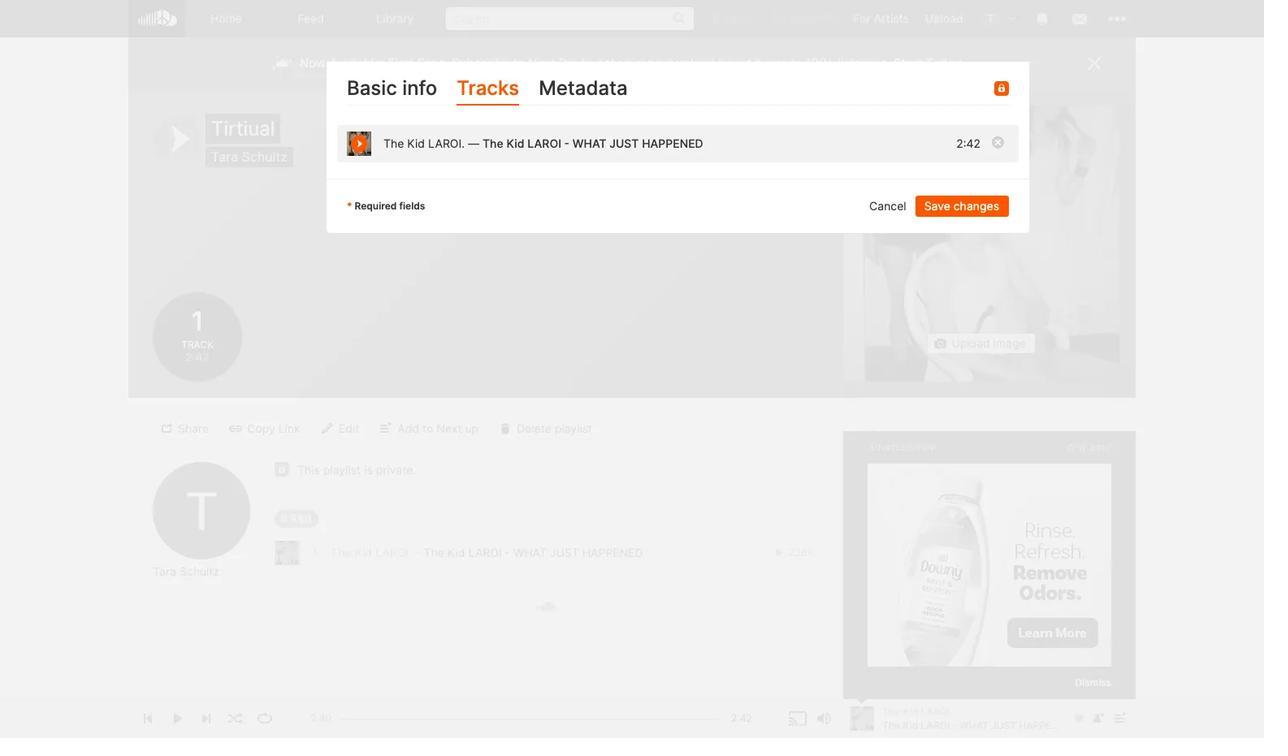 Task type: vqa. For each thing, say whether or not it's contained in the screenshot.
you've
no



Task type: describe. For each thing, give the bounding box(es) containing it.
imprint
[[868, 544, 901, 556]]

feed
[[297, 11, 324, 25]]

try next pro link
[[762, 0, 845, 37]]

cookie manager link
[[1021, 530, 1097, 543]]

charts language: english (us)
[[868, 544, 1061, 574]]

1 for 1 track 2:42
[[189, 305, 206, 337]]

1 for 1
[[311, 546, 319, 560]]

0 vertical spatial tara schultz link
[[211, 149, 287, 165]]

cancel button
[[861, 196, 915, 217]]

start today link
[[894, 55, 961, 71]]

privacy link
[[903, 530, 938, 543]]

* required fields
[[347, 200, 425, 212]]

artist resources
[[911, 544, 988, 556]]

subscribe
[[452, 55, 510, 71]]

upload link
[[917, 0, 972, 37]]

metadata
[[539, 76, 628, 100]]

edit button
[[314, 418, 369, 439]]

save
[[924, 199, 950, 213]]

delete playlist
[[517, 421, 592, 435]]

blog link
[[998, 544, 1019, 556]]

privacy
[[903, 530, 938, 543]]

1 vertical spatial tara
[[153, 565, 176, 578]]

home link
[[184, 0, 269, 37]]

manager
[[1056, 530, 1097, 543]]

1 vertical spatial pro
[[559, 55, 578, 71]]

changes
[[954, 199, 999, 213]]

save changes
[[924, 199, 999, 213]]

cookie for policy
[[948, 530, 980, 543]]

delete
[[517, 421, 552, 435]]

(us)
[[955, 562, 976, 574]]

go mobile
[[868, 427, 922, 441]]

library link
[[353, 0, 438, 37]]

2 to from the left
[[581, 55, 593, 71]]

tirtiual element
[[843, 106, 1119, 382]]

basic
[[347, 76, 397, 100]]

laroi for —
[[527, 137, 561, 151]]

resources
[[939, 544, 988, 556]]

just for the kid laroi. — the kid laroi - what just happened
[[610, 137, 639, 151]]

link
[[278, 421, 300, 435]]

upload for upload image
[[952, 336, 990, 350]]

upload image button
[[927, 333, 1035, 354]]

try go+
[[710, 11, 754, 25]]

artist
[[911, 544, 937, 556]]

copy
[[247, 421, 275, 435]]

1 horizontal spatial the kid laroi - what just happened element
[[347, 132, 371, 156]]

your
[[619, 55, 644, 71]]

laroi. for -
[[375, 546, 412, 560]]

the kid laroi - what just happened link
[[424, 546, 643, 560]]

pro inside try next pro link
[[819, 11, 837, 25]]

0 horizontal spatial -
[[415, 546, 420, 560]]

Search search field
[[446, 7, 694, 30]]

basic info
[[347, 76, 437, 100]]

1 to from the left
[[513, 55, 525, 71]]

the kid laroi. — the kid laroi - what just happened
[[383, 137, 703, 151]]

fields
[[399, 200, 425, 212]]

basic info link
[[347, 73, 437, 106]]

cookie policy
[[948, 530, 1011, 543]]

try for try next pro
[[770, 11, 787, 25]]

get
[[596, 55, 615, 71]]

metadata link
[[539, 73, 628, 106]]

the kid laroi. - the kid laroi - what just happened
[[331, 546, 643, 560]]

1 vertical spatial tara schultz link
[[153, 565, 219, 579]]

image
[[993, 336, 1026, 350]]

today
[[926, 55, 961, 71]]

go+
[[731, 11, 754, 25]]

the kid laroi. link
[[331, 546, 412, 560]]

info
[[402, 76, 437, 100]]

legal link
[[868, 530, 893, 543]]

happened for the kid laroi. — the kid laroi - what just happened
[[642, 137, 703, 151]]

share
[[178, 421, 209, 435]]

laroi. for —
[[428, 137, 465, 151]]

cookie policy link
[[948, 530, 1011, 543]]

playlist for this
[[323, 463, 361, 477]]

minutes
[[744, 114, 792, 130]]

heard
[[719, 55, 752, 71]]

listeners.
[[838, 55, 890, 71]]

0 horizontal spatial tara schultz's avatar element
[[153, 462, 250, 560]]

try go+ link
[[702, 0, 762, 37]]

home
[[210, 11, 242, 25]]

tara inside tirtiual tara schultz
[[211, 149, 238, 165]]

is
[[364, 463, 373, 477]]

just for the kid laroi. - the kid laroi - what just happened
[[550, 546, 579, 560]]

share button
[[154, 418, 219, 439]]

charts
[[1029, 544, 1061, 556]]



Task type: locate. For each thing, give the bounding box(es) containing it.
0 horizontal spatial try
[[710, 11, 728, 25]]

1 horizontal spatial laroi
[[527, 137, 561, 151]]

1 horizontal spatial next
[[791, 11, 816, 25]]

2:42
[[956, 137, 981, 151], [185, 350, 210, 364]]

start
[[894, 55, 922, 71]]

upload
[[676, 55, 715, 71]]

2 horizontal spatial to
[[791, 55, 802, 71]]

copy link
[[247, 421, 300, 435]]

to left get
[[581, 55, 593, 71]]

1 track 2:42
[[181, 305, 214, 364]]

1 horizontal spatial schultz
[[242, 149, 287, 165]]

1 horizontal spatial cookie
[[1021, 530, 1054, 543]]

0 horizontal spatial 2:42
[[185, 350, 210, 364]]

tirtiual tara schultz
[[211, 117, 287, 165]]

2:42 up save changes
[[956, 137, 981, 151]]

playlist right delete
[[555, 421, 592, 435]]

happened for the kid laroi. - the kid laroi - what just happened
[[582, 546, 643, 560]]

1 vertical spatial laroi
[[468, 546, 502, 560]]

private.
[[376, 463, 416, 477]]

1 down r&b
[[311, 546, 319, 560]]

1 vertical spatial tara schultz's avatar element
[[153, 462, 250, 560]]

6
[[732, 114, 740, 130]]

pro
[[819, 11, 837, 25], [559, 55, 578, 71]]

library
[[376, 11, 414, 25]]

1 horizontal spatial tara
[[211, 149, 238, 165]]

1 horizontal spatial laroi.
[[428, 137, 465, 151]]

pro left for
[[819, 11, 837, 25]]

to right subscribe
[[513, 55, 525, 71]]

0 horizontal spatial laroi.
[[375, 546, 412, 560]]

english
[[919, 562, 953, 574]]

0 vertical spatial laroi.
[[428, 137, 465, 151]]

1 horizontal spatial pro
[[819, 11, 837, 25]]

2:42 inside 1 track 2:42
[[185, 350, 210, 364]]

happened
[[642, 137, 703, 151], [582, 546, 643, 560]]

tara schultz's avatar element up tara schultz
[[153, 462, 250, 560]]

1 cookie from the left
[[948, 530, 980, 543]]

r&b
[[290, 512, 312, 526]]

fans.
[[417, 55, 448, 71]]

tara schultz
[[153, 565, 219, 578]]

1 vertical spatial the kid laroi - what just happened element
[[275, 541, 299, 565]]

1 horizontal spatial 2:42
[[956, 137, 981, 151]]

0 vertical spatial upload
[[925, 11, 963, 25]]

track
[[181, 338, 214, 351]]

cookie for manager
[[1021, 530, 1054, 543]]

1 horizontal spatial to
[[581, 55, 593, 71]]

now available: first fans. subscribe to next pro to get your next upload heard by up to 100+ listeners. start today
[[300, 55, 961, 71]]

tirtiual
[[211, 117, 275, 141]]

try
[[710, 11, 728, 25], [770, 11, 787, 25]]

None search field
[[438, 0, 702, 37]]

copy link button
[[223, 418, 310, 439]]

3 to from the left
[[791, 55, 802, 71]]

blog
[[998, 544, 1019, 556]]

cookie
[[948, 530, 980, 543], [1021, 530, 1054, 543]]

just
[[610, 137, 639, 151], [550, 546, 579, 560]]

imprint link
[[868, 544, 901, 556]]

next up metadata
[[528, 55, 555, 71]]

1 horizontal spatial 1
[[311, 546, 319, 560]]

the kid laroi - what just happened element down the r&b link
[[275, 541, 299, 565]]

available:
[[329, 55, 385, 71]]

1 horizontal spatial just
[[610, 137, 639, 151]]

1 up track
[[189, 305, 206, 337]]

1 vertical spatial what
[[513, 546, 547, 560]]

upload inside upload image button
[[952, 336, 990, 350]]

next
[[648, 55, 673, 71]]

2 horizontal spatial -
[[564, 137, 570, 151]]

save changes button
[[915, 196, 1009, 217]]

1 try from the left
[[710, 11, 728, 25]]

*
[[347, 200, 352, 212]]

1 vertical spatial next
[[528, 55, 555, 71]]

0 vertical spatial laroi
[[527, 137, 561, 151]]

0 vertical spatial pro
[[819, 11, 837, 25]]

kid
[[407, 137, 425, 151], [506, 137, 524, 151], [355, 546, 372, 560], [447, 546, 465, 560]]

the kid laroi - what just happened element down basic
[[347, 132, 371, 156]]

1 vertical spatial upload
[[952, 336, 990, 350]]

ago
[[796, 114, 819, 130]]

1 horizontal spatial tara schultz's avatar element
[[980, 8, 1001, 29]]

tara schultz's avatar element
[[980, 8, 1001, 29], [153, 462, 250, 560]]

required
[[355, 200, 397, 212]]

0 horizontal spatial laroi
[[468, 546, 502, 560]]

0 vertical spatial just
[[610, 137, 639, 151]]

0 vertical spatial playlist
[[555, 421, 592, 435]]

0 horizontal spatial next
[[528, 55, 555, 71]]

playlist inside button
[[555, 421, 592, 435]]

0 vertical spatial the kid laroi - what just happened element
[[347, 132, 371, 156]]

tara schultz's avatar element right upload link
[[980, 8, 1001, 29]]

upload inside upload link
[[925, 11, 963, 25]]

1 horizontal spatial what
[[573, 137, 607, 151]]

100+
[[806, 55, 835, 71]]

1 vertical spatial happened
[[582, 546, 643, 560]]

0 vertical spatial schultz
[[242, 149, 287, 165]]

tracks link
[[457, 73, 519, 106]]

0 horizontal spatial the kid laroi - what just happened element
[[275, 541, 299, 565]]

try next pro
[[770, 11, 837, 25]]

0 vertical spatial 1
[[189, 305, 206, 337]]

artist resources link
[[911, 544, 988, 556]]

upload for upload
[[925, 11, 963, 25]]

0 horizontal spatial what
[[513, 546, 547, 560]]

1 vertical spatial 2:42
[[185, 350, 210, 364]]

0 horizontal spatial 1
[[189, 305, 206, 337]]

upload
[[925, 11, 963, 25], [952, 336, 990, 350]]

0 vertical spatial tara
[[211, 149, 238, 165]]

1 vertical spatial schultz
[[179, 565, 219, 578]]

this playlist is private.
[[297, 463, 416, 477]]

what for -
[[513, 546, 547, 560]]

the
[[383, 137, 404, 151], [482, 137, 503, 151], [331, 546, 351, 560], [424, 546, 444, 560]]

pro up metadata
[[559, 55, 578, 71]]

playlist
[[555, 421, 592, 435], [323, 463, 361, 477]]

0 vertical spatial tara schultz's avatar element
[[980, 8, 1001, 29]]

delete playlist button
[[492, 418, 602, 439]]

legal
[[868, 530, 893, 543]]

0 horizontal spatial cookie
[[948, 530, 980, 543]]

0 horizontal spatial just
[[550, 546, 579, 560]]

what for —
[[573, 137, 607, 151]]

playlist for delete
[[555, 421, 592, 435]]

this
[[297, 463, 320, 477]]

charts link
[[1029, 544, 1061, 556]]

0 vertical spatial what
[[573, 137, 607, 151]]

1 horizontal spatial playlist
[[555, 421, 592, 435]]

next up 100+
[[791, 11, 816, 25]]

to right up
[[791, 55, 802, 71]]

laroi for -
[[468, 546, 502, 560]]

0 horizontal spatial to
[[513, 55, 525, 71]]

0 horizontal spatial playlist
[[323, 463, 361, 477]]

1
[[189, 305, 206, 337], [311, 546, 319, 560]]

1 horizontal spatial try
[[770, 11, 787, 25]]

try left go+ on the right of page
[[710, 11, 728, 25]]

the kid laroi - what just happened element
[[347, 132, 371, 156], [275, 541, 299, 565]]

playlist left the is
[[323, 463, 361, 477]]

-
[[564, 137, 570, 151], [415, 546, 420, 560], [505, 546, 510, 560]]

first
[[388, 55, 414, 71]]

cancel
[[869, 199, 906, 213]]

try right go+ on the right of page
[[770, 11, 787, 25]]

- for -
[[505, 546, 510, 560]]

upload image
[[952, 336, 1026, 350]]

6 minutes ago
[[732, 114, 819, 130]]

policy
[[983, 530, 1011, 543]]

1 vertical spatial playlist
[[323, 463, 361, 477]]

2 try from the left
[[770, 11, 787, 25]]

1 vertical spatial 1
[[311, 546, 319, 560]]

1 horizontal spatial -
[[505, 546, 510, 560]]

to
[[513, 55, 525, 71], [581, 55, 593, 71], [791, 55, 802, 71]]

r&b link
[[275, 510, 318, 528]]

by
[[755, 55, 769, 71]]

2:42 up share
[[185, 350, 210, 364]]

- for —
[[564, 137, 570, 151]]

artists
[[874, 11, 909, 25]]

1 vertical spatial just
[[550, 546, 579, 560]]

try for try go+
[[710, 11, 728, 25]]

next
[[791, 11, 816, 25], [528, 55, 555, 71]]

cookie up resources
[[948, 530, 980, 543]]

0 horizontal spatial pro
[[559, 55, 578, 71]]

0 horizontal spatial schultz
[[179, 565, 219, 578]]

0 vertical spatial happened
[[642, 137, 703, 151]]

mobile
[[886, 427, 922, 441]]

for
[[853, 11, 871, 25]]

1 vertical spatial laroi.
[[375, 546, 412, 560]]

0 horizontal spatial tara
[[153, 565, 176, 578]]

upload left image
[[952, 336, 990, 350]]

for artists link
[[845, 0, 917, 37]]

now
[[300, 55, 326, 71]]

cookie inside cookie manager imprint
[[1021, 530, 1054, 543]]

1 inside 1 track 2:42
[[189, 305, 206, 337]]

cookie up charts
[[1021, 530, 1054, 543]]

upload up today
[[925, 11, 963, 25]]

up
[[773, 55, 787, 71]]

—
[[468, 137, 479, 151]]

cookie manager imprint
[[868, 530, 1097, 556]]

next inside try next pro link
[[791, 11, 816, 25]]

0 vertical spatial next
[[791, 11, 816, 25]]

schultz inside tirtiual tara schultz
[[242, 149, 287, 165]]

2 cookie from the left
[[1021, 530, 1054, 543]]

236k
[[786, 547, 814, 559]]

go
[[868, 427, 883, 441]]

0 vertical spatial 2:42
[[956, 137, 981, 151]]

tracks
[[457, 76, 519, 100]]



